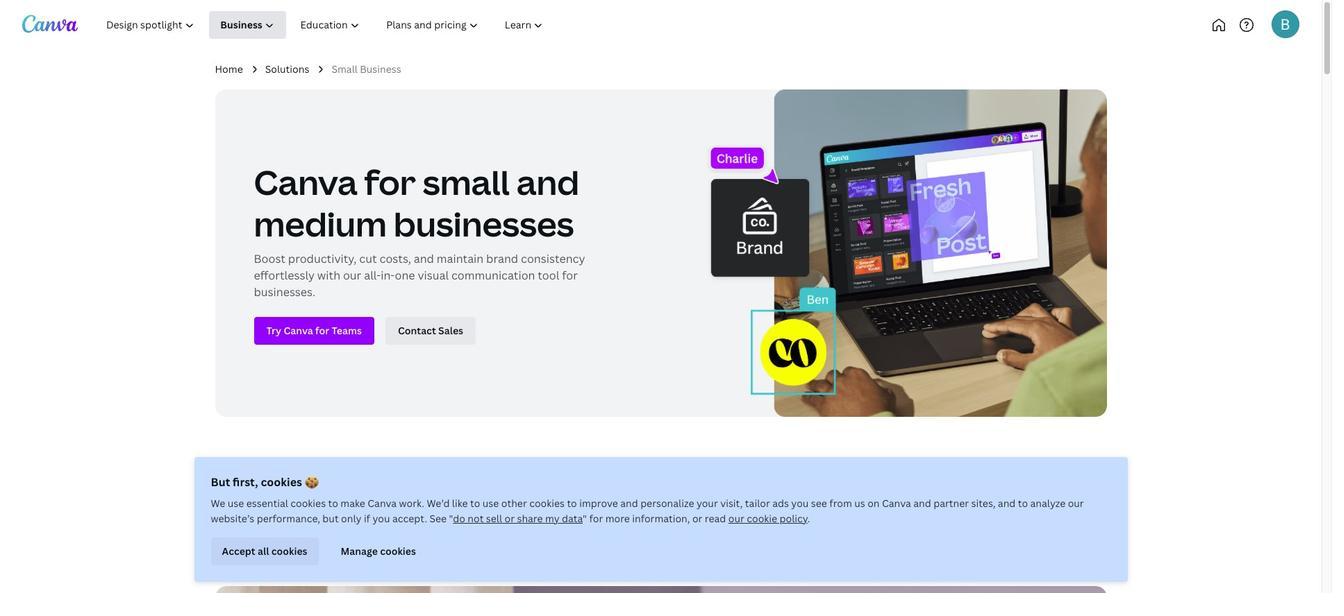 Task type: locate. For each thing, give the bounding box(es) containing it.
or left read
[[692, 513, 702, 526]]

to inside create with ease, save time, and reduce costs power all your visual communication needs and make your business stand out. with one platform, unlock the content creation tools to grow your brand, create faster, and engage more customers.
[[584, 554, 595, 570]]

use up sell
[[483, 497, 499, 510]]

0 vertical spatial with
[[317, 268, 340, 284]]

communication
[[451, 268, 535, 284], [512, 538, 596, 553]]

costs,
[[380, 252, 411, 267]]

1 or from the left
[[505, 513, 515, 526]]

share
[[517, 513, 543, 526]]

ads
[[772, 497, 789, 510]]

visual inside canva for small and medium businesses boost productivity, cut costs, and maintain brand consistency effortlessly with our all-in-one visual communication tool for businesses.
[[418, 268, 449, 284]]

1 horizontal spatial you
[[791, 497, 809, 510]]

cookies down 🍪
[[290, 497, 326, 510]]

1 horizontal spatial use
[[483, 497, 499, 510]]

your right grow
[[627, 554, 651, 570]]

faster,
[[728, 554, 762, 570]]

1 vertical spatial communication
[[512, 538, 596, 553]]

communication up tools
[[512, 538, 596, 553]]

your up create
[[688, 538, 712, 553]]

1 horizontal spatial for
[[562, 268, 578, 284]]

make up brand,
[[657, 538, 685, 553]]

to up data
[[567, 497, 577, 510]]

0 vertical spatial visual
[[418, 268, 449, 284]]

0 vertical spatial make
[[340, 497, 365, 510]]

with inside create with ease, save time, and reduce costs power all your visual communication needs and make your business stand out. with one platform, unlock the content creation tools to grow your brand, create faster, and engage more customers.
[[493, 502, 540, 532]]

1 " from the left
[[449, 513, 453, 526]]

cookies up my at bottom
[[529, 497, 565, 510]]

our left all-
[[343, 268, 361, 284]]

we'd
[[427, 497, 450, 510]]

consistency
[[521, 252, 585, 267]]

ease,
[[545, 502, 601, 532]]

all right accept in the bottom left of the page
[[258, 545, 269, 558]]

use
[[228, 497, 244, 510], [483, 497, 499, 510]]

business
[[715, 538, 762, 553]]

2 " from the left
[[583, 513, 587, 526]]

you
[[791, 497, 809, 510], [373, 513, 390, 526]]

read
[[705, 513, 726, 526]]

with
[[822, 538, 846, 553]]

one down costs,
[[395, 268, 415, 284]]

or
[[505, 513, 515, 526], [692, 513, 702, 526]]

manage
[[341, 545, 378, 558]]

0 horizontal spatial or
[[505, 513, 515, 526]]

2 vertical spatial for
[[589, 513, 603, 526]]

canva
[[254, 160, 357, 205], [368, 497, 397, 510], [882, 497, 911, 510]]

more
[[605, 513, 630, 526], [828, 554, 856, 570]]

our right analyze
[[1068, 497, 1084, 510]]

1 horizontal spatial "
[[583, 513, 587, 526]]

one right with
[[849, 538, 869, 553]]

0 horizontal spatial "
[[449, 513, 453, 526]]

0 horizontal spatial one
[[395, 268, 415, 284]]

0 vertical spatial one
[[395, 268, 415, 284]]

more down the improve
[[605, 513, 630, 526]]

platform,
[[872, 538, 922, 553]]

0 horizontal spatial all
[[258, 545, 269, 558]]

1 vertical spatial with
[[493, 502, 540, 532]]

only
[[341, 513, 361, 526]]

2 vertical spatial our
[[728, 513, 744, 526]]

all inside accept all cookies button
[[258, 545, 269, 558]]

1 horizontal spatial more
[[828, 554, 856, 570]]

1 vertical spatial our
[[1068, 497, 1084, 510]]

"
[[449, 513, 453, 526], [583, 513, 587, 526]]

1 horizontal spatial our
[[728, 513, 744, 526]]

boost
[[254, 252, 285, 267]]

1 horizontal spatial make
[[657, 538, 685, 553]]

visual
[[418, 268, 449, 284], [479, 538, 510, 553]]

0 vertical spatial you
[[791, 497, 809, 510]]

small
[[332, 63, 357, 76]]

make inside we use essential cookies to make canva work. we'd like to use other cookies to improve and personalize your visit, tailor ads you see from us on canva and partner sites, and to analyze our website's performance, but only if you accept. see "
[[340, 497, 365, 510]]

medium
[[254, 202, 387, 247]]

brand,
[[654, 554, 689, 570]]

communication down brand
[[451, 268, 535, 284]]

home
[[215, 63, 243, 76]]

your inside we use essential cookies to make canva work. we'd like to use other cookies to improve and personalize your visit, tailor ads you see from us on canva and partner sites, and to analyze our website's performance, but only if you accept. see "
[[696, 497, 718, 510]]

0 vertical spatial more
[[605, 513, 630, 526]]

policy
[[780, 513, 807, 526]]

visual up content
[[479, 538, 510, 553]]

.
[[807, 513, 810, 526]]

cookies down performance,
[[271, 545, 307, 558]]

power
[[400, 538, 433, 553]]

1 horizontal spatial all
[[436, 538, 449, 553]]

my
[[545, 513, 560, 526]]

" inside we use essential cookies to make canva work. we'd like to use other cookies to improve and personalize your visit, tailor ads you see from us on canva and partner sites, and to analyze our website's performance, but only if you accept. see "
[[449, 513, 453, 526]]

0 horizontal spatial our
[[343, 268, 361, 284]]

to
[[328, 497, 338, 510], [470, 497, 480, 510], [567, 497, 577, 510], [1018, 497, 1028, 510], [584, 554, 595, 570]]

with down productivity,
[[317, 268, 340, 284]]

if
[[364, 513, 370, 526]]

tailor
[[745, 497, 770, 510]]

you right if
[[373, 513, 390, 526]]

make inside create with ease, save time, and reduce costs power all your visual communication needs and make your business stand out. with one platform, unlock the content creation tools to grow your brand, create faster, and engage more customers.
[[657, 538, 685, 553]]

2 use from the left
[[483, 497, 499, 510]]

" right see
[[449, 513, 453, 526]]

0 horizontal spatial you
[[373, 513, 390, 526]]

make up "only"
[[340, 497, 365, 510]]

our down visit,
[[728, 513, 744, 526]]

accept all cookies button
[[211, 538, 318, 566]]

0 vertical spatial communication
[[451, 268, 535, 284]]

website's
[[211, 513, 254, 526]]

engage
[[787, 554, 825, 570]]

partner
[[933, 497, 969, 510]]

home link
[[215, 62, 243, 77]]

all
[[436, 538, 449, 553], [258, 545, 269, 558]]

your
[[696, 497, 718, 510], [451, 538, 476, 553], [688, 538, 712, 553], [627, 554, 651, 570]]

with left my at bottom
[[493, 502, 540, 532]]

" down the improve
[[583, 513, 587, 526]]

more down with
[[828, 554, 856, 570]]

needs
[[599, 538, 631, 553]]

in-
[[381, 268, 395, 284]]

0 horizontal spatial canva
[[254, 160, 357, 205]]

one inside create with ease, save time, and reduce costs power all your visual communication needs and make your business stand out. with one platform, unlock the content creation tools to grow your brand, create faster, and engage more customers.
[[849, 538, 869, 553]]

1 horizontal spatial visual
[[479, 538, 510, 553]]

work.
[[399, 497, 424, 510]]

0 horizontal spatial visual
[[418, 268, 449, 284]]

0 horizontal spatial make
[[340, 497, 365, 510]]

1 horizontal spatial with
[[493, 502, 540, 532]]

performance,
[[257, 513, 320, 526]]

2 horizontal spatial our
[[1068, 497, 1084, 510]]

1 vertical spatial for
[[562, 268, 578, 284]]

1 vertical spatial more
[[828, 554, 856, 570]]

all up the
[[436, 538, 449, 553]]

do
[[453, 513, 465, 526]]

0 horizontal spatial use
[[228, 497, 244, 510]]

1 vertical spatial make
[[657, 538, 685, 553]]

other
[[501, 497, 527, 510]]

and
[[517, 160, 579, 205], [414, 252, 434, 267], [620, 497, 638, 510], [913, 497, 931, 510], [998, 497, 1016, 510], [720, 502, 762, 532], [634, 538, 654, 553], [764, 554, 785, 570]]

0 vertical spatial for
[[364, 160, 416, 205]]

business
[[360, 63, 401, 76]]

your up read
[[696, 497, 718, 510]]

but
[[322, 513, 339, 526]]

for
[[364, 160, 416, 205], [562, 268, 578, 284], [589, 513, 603, 526]]

or right sell
[[505, 513, 515, 526]]

1 vertical spatial visual
[[479, 538, 510, 553]]

create
[[412, 502, 488, 532]]

tool
[[538, 268, 559, 284]]

solutions
[[265, 63, 309, 76]]

visual down maintain
[[418, 268, 449, 284]]

you up the policy
[[791, 497, 809, 510]]

we
[[211, 497, 225, 510]]

0 horizontal spatial more
[[605, 513, 630, 526]]

our inside we use essential cookies to make canva work. we'd like to use other cookies to improve and personalize your visit, tailor ads you see from us on canva and partner sites, and to analyze our website's performance, but only if you accept. see "
[[1068, 497, 1084, 510]]

on
[[868, 497, 880, 510]]

with
[[317, 268, 340, 284], [493, 502, 540, 532]]

1 horizontal spatial or
[[692, 513, 702, 526]]

2 horizontal spatial canva
[[882, 497, 911, 510]]

0 horizontal spatial with
[[317, 268, 340, 284]]

sites,
[[971, 497, 995, 510]]

stand
[[764, 538, 795, 553]]

1 vertical spatial one
[[849, 538, 869, 553]]

1 vertical spatial you
[[373, 513, 390, 526]]

not
[[468, 513, 484, 526]]

1 horizontal spatial one
[[849, 538, 869, 553]]

use up website's
[[228, 497, 244, 510]]

to left grow
[[584, 554, 595, 570]]

0 vertical spatial our
[[343, 268, 361, 284]]



Task type: vqa. For each thing, say whether or not it's contained in the screenshot.
customers.
yes



Task type: describe. For each thing, give the bounding box(es) containing it.
cookie
[[747, 513, 777, 526]]

data
[[562, 513, 583, 526]]

create with ease, save time, and reduce costs power all your visual communication needs and make your business stand out. with one platform, unlock the content creation tools to grow your brand, create faster, and engage more customers.
[[400, 502, 922, 570]]

out.
[[797, 538, 819, 553]]

1 horizontal spatial canva
[[368, 497, 397, 510]]

productivity,
[[288, 252, 357, 267]]

canva inside canva for small and medium businesses boost productivity, cut costs, and maintain brand consistency effortlessly with our all-in-one visual communication tool for businesses.
[[254, 160, 357, 205]]

manage cookies
[[341, 545, 416, 558]]

but
[[211, 475, 230, 490]]

accept.
[[392, 513, 427, 526]]

brand
[[486, 252, 518, 267]]

businesses
[[394, 202, 574, 247]]

content
[[462, 554, 504, 570]]

improve
[[579, 497, 618, 510]]

first,
[[233, 475, 258, 490]]

but first, cookies 🍪
[[211, 475, 319, 490]]

🍪
[[305, 475, 319, 490]]

see
[[811, 497, 827, 510]]

from
[[829, 497, 852, 510]]

top level navigation element
[[94, 11, 602, 39]]

manage cookies button
[[330, 538, 427, 566]]

accept all cookies
[[222, 545, 307, 558]]

to up 'but'
[[328, 497, 338, 510]]

cookies up essential
[[261, 475, 302, 490]]

like
[[452, 497, 468, 510]]

grow
[[598, 554, 624, 570]]

small
[[423, 160, 510, 205]]

effortlessly
[[254, 268, 315, 284]]

all inside create with ease, save time, and reduce costs power all your visual communication needs and make your business stand out. with one platform, unlock the content creation tools to grow your brand, create faster, and engage more customers.
[[436, 538, 449, 553]]

information,
[[632, 513, 690, 526]]

one inside canva for small and medium businesses boost productivity, cut costs, and maintain brand consistency effortlessly with our all-in-one visual communication tool for businesses.
[[395, 268, 415, 284]]

small business
[[332, 63, 401, 76]]

costs
[[849, 502, 910, 532]]

accept
[[222, 545, 255, 558]]

cookies down accept.
[[380, 545, 416, 558]]

save
[[606, 502, 656, 532]]

do not sell or share my data link
[[453, 513, 583, 526]]

visit,
[[720, 497, 743, 510]]

cut
[[359, 252, 377, 267]]

2 or from the left
[[692, 513, 702, 526]]

more inside create with ease, save time, and reduce costs power all your visual communication needs and make your business stand out. with one platform, unlock the content creation tools to grow your brand, create faster, and engage more customers.
[[828, 554, 856, 570]]

creation
[[507, 554, 551, 570]]

communication inside canva for small and medium businesses boost productivity, cut costs, and maintain brand consistency effortlessly with our all-in-one visual communication tool for businesses.
[[451, 268, 535, 284]]

2 horizontal spatial for
[[589, 513, 603, 526]]

essential
[[246, 497, 288, 510]]

to right the like at the bottom of page
[[470, 497, 480, 510]]

1 use from the left
[[228, 497, 244, 510]]

businesses.
[[254, 285, 315, 300]]

do not sell or share my data " for more information, or read our cookie policy .
[[453, 513, 810, 526]]

maintain
[[437, 252, 484, 267]]

time,
[[661, 502, 716, 532]]

communication inside create with ease, save time, and reduce costs power all your visual communication needs and make your business stand out. with one platform, unlock the content creation tools to grow your brand, create faster, and engage more customers.
[[512, 538, 596, 553]]

our inside canva for small and medium businesses boost productivity, cut costs, and maintain brand consistency effortlessly with our all-in-one visual communication tool for businesses.
[[343, 268, 361, 284]]

canva for small and medium businesses boost productivity, cut costs, and maintain brand consistency effortlessly with our all-in-one visual communication tool for businesses.
[[254, 160, 585, 300]]

us
[[854, 497, 865, 510]]

create
[[692, 554, 726, 570]]

visual inside create with ease, save time, and reduce costs power all your visual communication needs and make your business stand out. with one platform, unlock the content creation tools to grow your brand, create faster, and engage more customers.
[[479, 538, 510, 553]]

sell
[[486, 513, 502, 526]]

tools
[[554, 554, 581, 570]]

your up the
[[451, 538, 476, 553]]

to left analyze
[[1018, 497, 1028, 510]]

personalize
[[640, 497, 694, 510]]

reduce
[[767, 502, 845, 532]]

0 horizontal spatial for
[[364, 160, 416, 205]]

the
[[441, 554, 459, 570]]

analyze
[[1030, 497, 1065, 510]]

unlock
[[403, 554, 439, 570]]

our cookie policy link
[[728, 513, 807, 526]]

with inside canva for small and medium businesses boost productivity, cut costs, and maintain brand consistency effortlessly with our all-in-one visual communication tool for businesses.
[[317, 268, 340, 284]]

we use essential cookies to make canva work. we'd like to use other cookies to improve and personalize your visit, tailor ads you see from us on canva and partner sites, and to analyze our website's performance, but only if you accept. see "
[[211, 497, 1084, 526]]

see
[[430, 513, 447, 526]]

customers.
[[859, 554, 918, 570]]

solutions link
[[265, 62, 309, 77]]

all-
[[364, 268, 381, 284]]



